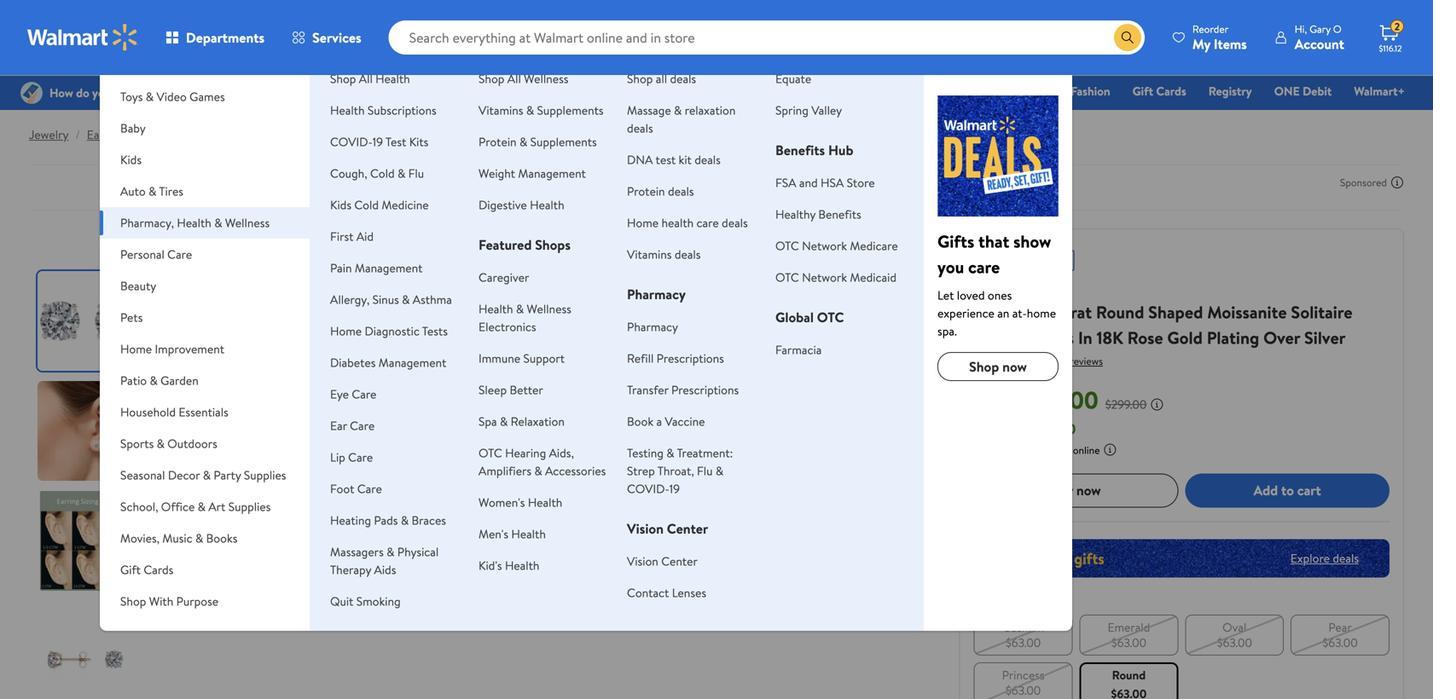 Task type: vqa. For each thing, say whether or not it's contained in the screenshot.
the rightmost 2-day shipping
no



Task type: describe. For each thing, give the bounding box(es) containing it.
jewelry / earrings /
[[29, 126, 140, 143]]

legal information image
[[1104, 443, 1117, 457]]

otc right global
[[817, 308, 844, 327]]

home
[[1027, 305, 1056, 322]]

Search search field
[[389, 20, 1145, 55]]

care for personal care
[[167, 246, 192, 263]]

care for eye care
[[352, 386, 377, 403]]

health down shop all health
[[330, 102, 365, 119]]

health down weight management
[[530, 197, 565, 213]]

add to favorites list, 4 prong 2 carat round shaped moissanite solitaire stud earrings in 18k rose gold plating over silver image
[[898, 237, 919, 258]]

foot
[[330, 481, 354, 497]]

1 vertical spatial benefits
[[819, 206, 862, 223]]

1 vision from the top
[[627, 520, 664, 538]]

fsa
[[776, 174, 796, 191]]

1 horizontal spatial electronics
[[869, 83, 927, 99]]

ones
[[988, 287, 1012, 304]]

sports
[[120, 436, 154, 452]]

gift finder link
[[677, 82, 750, 100]]

movies, music & books button
[[100, 523, 310, 555]]

auto
[[120, 183, 146, 200]]

2 / from the left
[[136, 126, 140, 143]]

vitamins for vitamins deals
[[627, 246, 672, 263]]

home for home diagnostic tests
[[330, 323, 362, 340]]

health subscriptions link
[[330, 102, 437, 119]]

round button
[[1080, 663, 1179, 700]]

hub
[[828, 141, 854, 160]]

hi,
[[1295, 22, 1307, 36]]

home, furniture & appliances button
[[100, 49, 310, 81]]

cushion $63.00
[[1003, 619, 1044, 651]]

christmas shop link
[[757, 82, 854, 100]]

deals inside "massage & relaxation deals"
[[627, 120, 653, 137]]

protein & supplements
[[479, 134, 597, 150]]

equate link
[[776, 70, 812, 87]]

fsa and hsa store link
[[776, 174, 875, 191]]

digestive
[[479, 197, 527, 213]]

shop with purpose button
[[100, 586, 310, 618]]

cold for &
[[370, 165, 395, 182]]

home for home
[[1017, 83, 1049, 99]]

plating
[[1207, 326, 1260, 350]]

earrings link
[[87, 126, 129, 143]]

otc for otc hearing aids, amplifiers & accessories
[[479, 445, 502, 462]]

medicine
[[382, 197, 429, 213]]

shop for shop with purpose
[[120, 593, 146, 610]]

2 inside jeenmata 4 prong 2 carat round shaped moissanite solitaire stud earrings in 18k rose gold plating over silver
[[1038, 300, 1047, 324]]

1 pharmacy from the top
[[627, 285, 686, 304]]

shop for shop all deals
[[627, 70, 653, 87]]

kids cold medicine link
[[330, 197, 429, 213]]

& inside "massage & relaxation deals"
[[674, 102, 682, 119]]

let
[[938, 287, 954, 304]]

ear care
[[330, 418, 375, 434]]

& inside massagers & physical therapy aids
[[387, 544, 395, 561]]

& inside dropdown button
[[149, 183, 156, 200]]

immune support link
[[479, 350, 565, 367]]

wellness for shop all wellness
[[524, 70, 569, 87]]

& left party
[[203, 467, 211, 484]]

2 vision from the top
[[627, 553, 659, 570]]

covid- inside testing & treatment: strep throat, flu & covid-19
[[627, 481, 670, 497]]

vitamins deals link
[[627, 246, 701, 263]]

o
[[1333, 22, 1342, 36]]

& up weight management
[[520, 134, 528, 150]]

home for home improvement
[[120, 341, 152, 357]]

0 horizontal spatial covid-
[[330, 134, 373, 150]]

4 prong 2 carat round shaped moissanite solitaire stud earrings in 18k rose gold plating over silver - image 4 of 5 image
[[38, 602, 137, 700]]

protein for protein deals
[[627, 183, 665, 200]]

school, office & art supplies button
[[100, 491, 310, 523]]

grocery
[[557, 83, 598, 99]]

silver
[[1305, 326, 1346, 350]]

& right toys
[[146, 88, 154, 105]]

gift cards for gift cards link
[[1133, 83, 1187, 99]]

allergy, sinus & asthma link
[[330, 291, 452, 308]]

princess
[[1002, 667, 1045, 684]]

quit smoking
[[330, 593, 401, 610]]

health
[[662, 215, 694, 231]]

earrings inside jeenmata 4 prong 2 carat round shaped moissanite solitaire stud earrings in 18k rose gold plating over silver
[[1013, 326, 1074, 350]]

up to sixty percent off deals. shop now. image
[[974, 539, 1390, 578]]

massage & relaxation deals
[[627, 102, 736, 137]]

flu inside testing & treatment: strep throat, flu & covid-19
[[697, 463, 713, 480]]

global otc
[[776, 308, 844, 327]]

foot care link
[[330, 481, 382, 497]]

medicare
[[850, 238, 898, 254]]

cold for medicine
[[354, 197, 379, 213]]

sleep
[[479, 382, 507, 398]]

19 inside testing & treatment: strep throat, flu & covid-19
[[670, 481, 680, 497]]

allergy,
[[330, 291, 370, 308]]

(3.8) 777 reviews
[[1029, 354, 1103, 369]]

2 vision center from the top
[[627, 553, 698, 570]]

& down treatment:
[[716, 463, 724, 480]]

management for weight management
[[518, 165, 586, 182]]

moissanite
[[1207, 300, 1287, 324]]

protein deals link
[[627, 183, 694, 200]]

shop for shop all wellness
[[479, 70, 505, 87]]

management for pain management
[[355, 260, 423, 276]]

reviews
[[1070, 354, 1103, 369]]

pear $63.00
[[1323, 619, 1358, 651]]

wellness inside pharmacy, health & wellness dropdown button
[[225, 215, 270, 231]]

add to cart
[[1254, 481, 1321, 500]]

christmas
[[765, 83, 817, 99]]

testing & treatment: strep throat, flu & covid-19 link
[[627, 445, 733, 497]]

contact lenses link
[[627, 585, 707, 602]]

$63.00 for emerald $63.00
[[1112, 635, 1147, 651]]

shop for shop all health
[[330, 70, 356, 87]]

massage & relaxation deals link
[[627, 102, 736, 137]]

subscriptions
[[368, 102, 437, 119]]

buy
[[1051, 481, 1073, 500]]

4
[[974, 300, 985, 324]]

home diagnostic tests link
[[330, 323, 448, 340]]

beauty
[[120, 278, 156, 294]]

prescriptions for transfer prescriptions
[[672, 382, 739, 398]]

show
[[1014, 230, 1051, 253]]

store
[[847, 174, 875, 191]]

1 vision center from the top
[[627, 520, 708, 538]]

stud
[[974, 326, 1009, 350]]

ad disclaimer and feedback image
[[1391, 176, 1404, 189]]

women's health
[[479, 494, 563, 511]]

pets button
[[100, 302, 310, 334]]

valley
[[812, 102, 842, 119]]

spring valley
[[776, 102, 842, 119]]

Walmart Site-Wide search field
[[389, 20, 1145, 55]]

round inside jeenmata 4 prong 2 carat round shaped moissanite solitaire stud earrings in 18k rose gold plating over silver
[[1096, 300, 1144, 324]]

otc for otc network medicaid
[[776, 269, 799, 286]]

& down the deals link
[[526, 102, 534, 119]]

spa & relaxation link
[[479, 413, 565, 430]]

health subscriptions
[[330, 102, 437, 119]]

0 vertical spatial essentials
[[612, 83, 663, 99]]

lip
[[330, 449, 345, 466]]

vitamins for vitamins & supplements
[[479, 102, 523, 119]]

in
[[1078, 326, 1093, 350]]

emerald $63.00
[[1108, 619, 1150, 651]]

gift for gift cards dropdown button
[[120, 562, 141, 578]]

0 horizontal spatial earrings
[[87, 126, 129, 143]]

health inside health & wellness electronics
[[479, 301, 513, 317]]

supplies for seasonal decor & party supplies
[[244, 467, 286, 484]]

vitamins & supplements link
[[479, 102, 604, 119]]

books
[[206, 530, 238, 547]]

deals up health
[[668, 183, 694, 200]]

& down departments
[[208, 57, 216, 73]]

vitamins & supplements
[[479, 102, 604, 119]]

appliances
[[219, 57, 275, 73]]

cough, cold & flu link
[[330, 165, 424, 182]]

with
[[149, 593, 173, 610]]

weight management
[[479, 165, 586, 182]]

massagers & physical therapy aids
[[330, 544, 439, 578]]

cushion
[[1003, 619, 1044, 636]]

& up medicine
[[398, 165, 406, 182]]

essentials inside dropdown button
[[179, 404, 228, 421]]

featured
[[479, 235, 532, 254]]

when
[[999, 443, 1023, 458]]

debit
[[1303, 83, 1332, 99]]

shop all wellness link
[[479, 70, 569, 87]]

medicaid
[[850, 269, 897, 286]]

toy
[[949, 83, 966, 99]]

cards for gift cards link
[[1156, 83, 1187, 99]]

deals right "kit"
[[695, 151, 721, 168]]

& right spa
[[500, 413, 508, 430]]

health right kid's
[[505, 558, 540, 574]]

$236.00
[[1028, 420, 1076, 438]]



Task type: locate. For each thing, give the bounding box(es) containing it.
1 vertical spatial supplies
[[228, 499, 271, 515]]

party
[[214, 467, 241, 484]]

otc for otc network medicare
[[776, 238, 799, 254]]

rose
[[1128, 326, 1163, 350]]

1 vertical spatial now
[[1077, 481, 1101, 500]]

home health care deals link
[[627, 215, 748, 231]]

diabetes management
[[330, 355, 447, 371]]

supplies for school, office & art supplies
[[228, 499, 271, 515]]

supplements down vitamins & supplements at the top left of the page
[[530, 134, 597, 150]]

0 vertical spatial cold
[[370, 165, 395, 182]]

2 network from the top
[[802, 269, 847, 286]]

1 horizontal spatial care
[[968, 255, 1000, 279]]

2 vertical spatial wellness
[[527, 301, 572, 317]]

shop left the all on the top left
[[627, 70, 653, 87]]

& inside otc hearing aids, amplifiers & accessories
[[534, 463, 542, 480]]

shop down the stud
[[969, 357, 999, 376]]

kid's health link
[[479, 558, 540, 574]]

1 vertical spatial care
[[968, 255, 1000, 279]]

health & wellness electronics link
[[479, 301, 572, 335]]

zoom image modal image
[[898, 275, 919, 295]]

& down caregiver link on the left top of the page
[[516, 301, 524, 317]]

one
[[1274, 83, 1300, 99]]

care down pharmacy, health & wellness
[[167, 246, 192, 263]]

4 prong 2 carat round shaped moissanite solitaire stud earrings in 18k rose gold plating over silver - image 1 of 5 image
[[38, 271, 137, 371]]

kids inside dropdown button
[[120, 151, 142, 168]]

0 horizontal spatial protein
[[479, 134, 517, 150]]

0 horizontal spatial now
[[1003, 357, 1027, 376]]

& up throat,
[[667, 445, 675, 462]]

0 vertical spatial round
[[1096, 300, 1144, 324]]

fsa and hsa store
[[776, 174, 875, 191]]

gift cards inside dropdown button
[[120, 562, 174, 578]]

2 horizontal spatial gift
[[1133, 83, 1154, 99]]

management down protein & supplements
[[518, 165, 586, 182]]

buy now
[[1051, 481, 1101, 500]]

prescriptions up transfer prescriptions
[[657, 350, 724, 367]]

4 prong 2 carat round shaped moissanite solitaire stud earrings in 18k rose gold plating over silver - image 3 of 5 image
[[38, 491, 137, 591]]

shop now link
[[938, 352, 1059, 381]]

supplies right art
[[228, 499, 271, 515]]

learn more about strikethrough prices image
[[1150, 398, 1164, 411]]

1 vertical spatial earrings
[[1013, 326, 1074, 350]]

1 horizontal spatial gift cards
[[1133, 83, 1187, 99]]

flu down kits
[[408, 165, 424, 182]]

0 vertical spatial supplements
[[537, 102, 604, 119]]

electronics inside health & wellness electronics
[[479, 319, 536, 335]]

vision center up vision center link
[[627, 520, 708, 538]]

earrings up (3.8) in the right of the page
[[1013, 326, 1074, 350]]

1 horizontal spatial earrings
[[1013, 326, 1074, 350]]

0 vertical spatial benefits
[[776, 141, 825, 160]]

2 up the $116.12
[[1395, 19, 1400, 34]]

home,
[[120, 57, 155, 73]]

0 vertical spatial vitamins
[[479, 102, 523, 119]]

dna test kit deals link
[[627, 151, 721, 168]]

round down emerald $63.00
[[1112, 667, 1146, 684]]

search icon image
[[1121, 31, 1135, 44]]

fashion link
[[1063, 82, 1118, 100]]

network for medicare
[[802, 238, 847, 254]]

1 horizontal spatial flu
[[697, 463, 713, 480]]

eye care
[[330, 386, 377, 403]]

0 horizontal spatial gift cards
[[120, 562, 174, 578]]

wellness for health & wellness electronics
[[527, 301, 572, 317]]

and
[[799, 174, 818, 191]]

outdoors
[[167, 436, 217, 452]]

spa.
[[938, 323, 957, 340]]

gift cards down 'search icon' on the right
[[1133, 83, 1187, 99]]

0 vertical spatial management
[[518, 165, 586, 182]]

$63.00 for now $63.00
[[1027, 384, 1099, 417]]

& right sinus
[[402, 291, 410, 308]]

cold
[[370, 165, 395, 182], [354, 197, 379, 213]]

otc inside otc hearing aids, amplifiers & accessories
[[479, 445, 502, 462]]

care for lip care
[[348, 449, 373, 466]]

healthy
[[776, 206, 816, 223]]

1 vertical spatial network
[[802, 269, 847, 286]]

0 vertical spatial vision
[[627, 520, 664, 538]]

spring valley link
[[776, 102, 842, 119]]

care
[[697, 215, 719, 231], [968, 255, 1000, 279]]

management down diagnostic
[[379, 355, 447, 371]]

0 vertical spatial covid-
[[330, 134, 373, 150]]

supplies inside dropdown button
[[244, 467, 286, 484]]

1 vertical spatial protein
[[627, 183, 665, 200]]

0 vertical spatial now
[[1003, 357, 1027, 376]]

network down healthy benefits at the right top
[[802, 238, 847, 254]]

prescriptions for refill prescriptions
[[657, 350, 724, 367]]

healthy benefits link
[[776, 206, 862, 223]]

$63.00 inside princess $63.00
[[1006, 682, 1041, 699]]

care for ear care
[[350, 418, 375, 434]]

wellness down auto & tires dropdown button
[[225, 215, 270, 231]]

sponsored
[[1340, 175, 1387, 190]]

price
[[974, 443, 997, 458]]

0 vertical spatial pharmacy
[[627, 285, 686, 304]]

first
[[330, 228, 354, 245]]

women's
[[479, 494, 525, 511]]

benefits up and
[[776, 141, 825, 160]]

shop inside shop now link
[[969, 357, 999, 376]]

supplies right party
[[244, 467, 286, 484]]

& right grocery
[[601, 83, 609, 99]]

baby
[[120, 120, 146, 137]]

1 network from the top
[[802, 238, 847, 254]]

& left art
[[198, 499, 206, 515]]

1 vertical spatial management
[[355, 260, 423, 276]]

1 vertical spatial wellness
[[225, 215, 270, 231]]

protein for protein & supplements
[[479, 134, 517, 150]]

vision up vision center link
[[627, 520, 664, 538]]

now inside button
[[1077, 481, 1101, 500]]

0 horizontal spatial flu
[[408, 165, 424, 182]]

4 prong 2 carat round shaped moissanite solitaire stud earrings in 18k rose gold plating over silver - image 2 of 5 image
[[38, 381, 137, 481]]

1 horizontal spatial covid-
[[627, 481, 670, 497]]

1 vertical spatial vision
[[627, 553, 659, 570]]

kid's
[[479, 558, 502, 574]]

cards for gift cards dropdown button
[[144, 562, 174, 578]]

hsa
[[821, 174, 844, 191]]

2 all from the left
[[507, 70, 521, 87]]

1 vertical spatial kids
[[330, 197, 352, 213]]

wellness up the support at left
[[527, 301, 572, 317]]

1 vertical spatial covid-
[[627, 481, 670, 497]]

& down hearing at the left bottom
[[534, 463, 542, 480]]

shop left with
[[120, 593, 146, 610]]

supplies inside dropdown button
[[228, 499, 271, 515]]

1 vertical spatial cold
[[354, 197, 379, 213]]

electronics
[[869, 83, 927, 99], [479, 319, 536, 335]]

games
[[190, 88, 225, 105]]

items
[[1214, 35, 1247, 53]]

gift for gift finder link
[[685, 83, 706, 99]]

1 vertical spatial gift cards
[[120, 562, 174, 578]]

$63.00 for oval $63.00
[[1217, 635, 1252, 651]]

& right sports
[[157, 436, 165, 452]]

0 vertical spatial 19
[[373, 134, 383, 150]]

massagers & physical therapy aids link
[[330, 544, 439, 578]]

1 vertical spatial pharmacy
[[627, 319, 678, 335]]

0 vertical spatial supplies
[[244, 467, 286, 484]]

/ right earrings link
[[136, 126, 140, 143]]

shop for shop now
[[969, 357, 999, 376]]

& right pads
[[401, 512, 409, 529]]

otc up amplifiers
[[479, 445, 502, 462]]

spa & relaxation
[[479, 413, 565, 430]]

19
[[373, 134, 383, 150], [670, 481, 680, 497]]

supplements for vitamins & supplements
[[537, 102, 604, 119]]

19 left test
[[373, 134, 383, 150]]

1 vertical spatial 2
[[1038, 300, 1047, 324]]

1 horizontal spatial protein
[[627, 183, 665, 200]]

0 horizontal spatial /
[[75, 126, 80, 143]]

test
[[386, 134, 406, 150]]

round inside button
[[1112, 667, 1146, 684]]

now left (3.8) in the right of the page
[[1003, 357, 1027, 376]]

all for wellness
[[507, 70, 521, 87]]

kids for kids cold medicine
[[330, 197, 352, 213]]

health up subscriptions
[[376, 70, 410, 87]]

$63.00 inside cushion $63.00
[[1006, 635, 1041, 651]]

smoking
[[356, 593, 401, 610]]

cards left registry link
[[1156, 83, 1187, 99]]

kids cold medicine
[[330, 197, 429, 213]]

health down auto & tires dropdown button
[[177, 215, 211, 231]]

& right massage
[[674, 102, 682, 119]]

1 horizontal spatial 19
[[670, 481, 680, 497]]

gift down movies,
[[120, 562, 141, 578]]

cards up with
[[144, 562, 174, 578]]

diabetes
[[330, 355, 376, 371]]

shop all health
[[330, 70, 410, 87]]

kids up auto
[[120, 151, 142, 168]]

home health care deals
[[627, 215, 748, 231]]

gift cards for gift cards dropdown button
[[120, 562, 174, 578]]

cards inside dropdown button
[[144, 562, 174, 578]]

shops
[[535, 235, 571, 254]]

gift inside dropdown button
[[120, 562, 141, 578]]

now right buy
[[1077, 481, 1101, 500]]

refill prescriptions link
[[627, 350, 724, 367]]

network for medicaid
[[802, 269, 847, 286]]

0 horizontal spatial 19
[[373, 134, 383, 150]]

covid-19 test kits link
[[330, 134, 429, 150]]

now for buy now
[[1077, 481, 1101, 500]]

pharmacy, health & wellness button
[[100, 207, 310, 239]]

shop inside toy shop link
[[969, 83, 995, 99]]

2 vertical spatial management
[[379, 355, 447, 371]]

1 vertical spatial vision center
[[627, 553, 698, 570]]

2 pharmacy from the top
[[627, 319, 678, 335]]

health down women's health
[[511, 526, 546, 543]]

jeenmata link
[[974, 279, 1024, 296]]

0 vertical spatial vision center
[[627, 520, 708, 538]]

0 vertical spatial 2
[[1395, 19, 1400, 34]]

0 horizontal spatial all
[[359, 70, 373, 87]]

walmart image
[[27, 24, 138, 51]]

shop inside the christmas shop link
[[820, 83, 847, 99]]

1 horizontal spatial 2
[[1395, 19, 1400, 34]]

care inside dropdown button
[[167, 246, 192, 263]]

benefits up otc network medicare link
[[819, 206, 862, 223]]

emerald
[[1108, 619, 1150, 636]]

1 vertical spatial center
[[661, 553, 698, 570]]

shaped
[[1149, 300, 1203, 324]]

0 vertical spatial kids
[[120, 151, 142, 168]]

center
[[667, 520, 708, 538], [661, 553, 698, 570]]

gift right the fashion
[[1133, 83, 1154, 99]]

cold up aid
[[354, 197, 379, 213]]

essentials up massage
[[612, 83, 663, 99]]

network down otc network medicare link
[[802, 269, 847, 286]]

777
[[1052, 354, 1068, 369]]

1 vertical spatial supplements
[[530, 134, 597, 150]]

that
[[979, 230, 1010, 253]]

0 horizontal spatial kids
[[120, 151, 142, 168]]

now for shop now
[[1003, 357, 1027, 376]]

0 vertical spatial cards
[[1156, 83, 1187, 99]]

$63.00
[[1027, 384, 1099, 417], [1006, 635, 1041, 651], [1112, 635, 1147, 651], [1217, 635, 1252, 651], [1323, 635, 1358, 651], [1006, 682, 1041, 699]]

essentials down patio & garden dropdown button
[[179, 404, 228, 421]]

round up '18k'
[[1096, 300, 1144, 324]]

covid- up cough,
[[330, 134, 373, 150]]

1 / from the left
[[75, 126, 80, 143]]

gift up relaxation at the top
[[685, 83, 706, 99]]

1 horizontal spatial gift
[[685, 83, 706, 99]]

0 vertical spatial care
[[697, 215, 719, 231]]

1 horizontal spatial cards
[[1156, 83, 1187, 99]]

kids for kids
[[120, 151, 142, 168]]

you
[[938, 255, 964, 279]]

cold up kids cold medicine
[[370, 165, 395, 182]]

0 vertical spatial wellness
[[524, 70, 569, 87]]

prescriptions up vaccine
[[672, 382, 739, 398]]

1 all from the left
[[359, 70, 373, 87]]

gift for gift cards link
[[1133, 83, 1154, 99]]

health down otc hearing aids, amplifiers & accessories
[[528, 494, 563, 511]]

care right eye
[[352, 386, 377, 403]]

flu down treatment:
[[697, 463, 713, 480]]

1 vertical spatial cards
[[144, 562, 174, 578]]

0 vertical spatial prescriptions
[[657, 350, 724, 367]]

$63.00 for princess $63.00
[[1006, 682, 1041, 699]]

deals
[[506, 83, 535, 99]]

gift finder
[[685, 83, 743, 99]]

covid- down strep
[[627, 481, 670, 497]]

1 vertical spatial essentials
[[179, 404, 228, 421]]

all for health
[[359, 70, 373, 87]]

pharmacy, health & wellness image
[[938, 96, 1059, 217]]

home
[[1017, 83, 1049, 99], [627, 215, 659, 231], [330, 323, 362, 340], [120, 341, 152, 357]]

& right music
[[195, 530, 203, 547]]

1 vertical spatial flu
[[697, 463, 713, 480]]

0 horizontal spatial gift
[[120, 562, 141, 578]]

1 horizontal spatial vitamins
[[627, 246, 672, 263]]

1 vertical spatial 19
[[670, 481, 680, 497]]

pharmacy up refill
[[627, 319, 678, 335]]

supplements for protein & supplements
[[530, 134, 597, 150]]

otc up global
[[776, 269, 799, 286]]

shop all health link
[[330, 70, 410, 87]]

& inside "dropdown button"
[[195, 530, 203, 547]]

care
[[167, 246, 192, 263], [352, 386, 377, 403], [350, 418, 375, 434], [348, 449, 373, 466], [357, 481, 382, 497]]

braces
[[412, 512, 446, 529]]

contact
[[627, 585, 669, 602]]

health down caregiver
[[479, 301, 513, 317]]

add
[[1254, 481, 1278, 500]]

experience
[[938, 305, 995, 322]]

1 horizontal spatial essentials
[[612, 83, 663, 99]]

sleep better
[[479, 382, 543, 398]]

0 vertical spatial flu
[[408, 165, 424, 182]]

shop all deals link
[[627, 70, 696, 87]]

0 horizontal spatial essentials
[[179, 404, 228, 421]]

home up "patio"
[[120, 341, 152, 357]]

& left tires
[[149, 183, 156, 200]]

buy now button
[[974, 474, 1179, 508]]

protein deals
[[627, 183, 694, 200]]

first aid
[[330, 228, 374, 245]]

electronics up immune
[[479, 319, 536, 335]]

household
[[120, 404, 176, 421]]

massage
[[627, 102, 671, 119]]

1 horizontal spatial now
[[1077, 481, 1101, 500]]

allergy, sinus & asthma
[[330, 291, 452, 308]]

immune
[[479, 350, 521, 367]]

gift cards down movies,
[[120, 562, 174, 578]]

management up allergy, sinus & asthma
[[355, 260, 423, 276]]

$63.00 for pear $63.00
[[1323, 635, 1358, 651]]

center up lenses
[[661, 553, 698, 570]]

& up the aids
[[387, 544, 395, 561]]

garden
[[161, 372, 199, 389]]

home left health
[[627, 215, 659, 231]]

health & wellness electronics
[[479, 301, 572, 335]]

caregiver link
[[479, 269, 529, 286]]

2 right at-
[[1038, 300, 1047, 324]]

$63.00 inside emerald $63.00
[[1112, 635, 1147, 651]]

0 vertical spatial electronics
[[869, 83, 927, 99]]

shop down services
[[330, 70, 356, 87]]

vitamins down the deals link
[[479, 102, 523, 119]]

care right lip
[[348, 449, 373, 466]]

1 horizontal spatial /
[[136, 126, 140, 143]]

1 horizontal spatial kids
[[330, 197, 352, 213]]

shape list
[[971, 612, 1393, 700]]

home for home health care deals
[[627, 215, 659, 231]]

0 vertical spatial center
[[667, 520, 708, 538]]

1 vertical spatial vitamins
[[627, 246, 672, 263]]

0 horizontal spatial care
[[697, 215, 719, 231]]

management for diabetes management
[[379, 355, 447, 371]]

0 vertical spatial protein
[[479, 134, 517, 150]]

kids up first
[[330, 197, 352, 213]]

0 horizontal spatial vitamins
[[479, 102, 523, 119]]

& inside health & wellness electronics
[[516, 301, 524, 317]]

ear
[[330, 418, 347, 434]]

deals right health
[[722, 215, 748, 231]]

purpose
[[176, 593, 219, 610]]

office
[[161, 499, 195, 515]]

pets
[[120, 309, 143, 326]]

to
[[1282, 481, 1294, 500]]

shop inside shop with purpose dropdown button
[[120, 593, 146, 610]]

home inside dropdown button
[[120, 341, 152, 357]]

0 vertical spatial network
[[802, 238, 847, 254]]

supplements down grocery
[[537, 102, 604, 119]]

care for foot care
[[357, 481, 382, 497]]

cards
[[1156, 83, 1187, 99], [144, 562, 174, 578]]

pear
[[1329, 619, 1352, 636]]

/ right jewelry link
[[75, 126, 80, 143]]

0 horizontal spatial electronics
[[479, 319, 536, 335]]

shop up valley
[[820, 83, 847, 99]]

registry
[[1209, 83, 1252, 99]]

care inside the 'gifts that show you care let loved ones experience an at-home spa.'
[[968, 255, 1000, 279]]

wellness inside health & wellness electronics
[[527, 301, 572, 317]]

vitamins down health
[[627, 246, 672, 263]]

home link
[[1010, 82, 1056, 100]]

men's health link
[[479, 526, 546, 543]]

vision center up contact lenses
[[627, 553, 698, 570]]

care right ear
[[350, 418, 375, 434]]

18k
[[1097, 326, 1124, 350]]

deals down home health care deals
[[675, 246, 701, 263]]

& down auto & tires dropdown button
[[214, 215, 222, 231]]

diabetes management link
[[330, 355, 447, 371]]

1 vertical spatial prescriptions
[[672, 382, 739, 398]]

otc down healthy
[[776, 238, 799, 254]]

1 vertical spatial electronics
[[479, 319, 536, 335]]

19 down throat,
[[670, 481, 680, 497]]

pharmacy up pharmacy link
[[627, 285, 686, 304]]

deals right the all on the top left
[[670, 70, 696, 87]]

solitaire
[[1291, 300, 1353, 324]]

health inside dropdown button
[[177, 215, 211, 231]]

$63.00 for cushion $63.00
[[1006, 635, 1041, 651]]

0 horizontal spatial cards
[[144, 562, 174, 578]]

shop left the deals
[[479, 70, 505, 87]]

vision
[[627, 520, 664, 538], [627, 553, 659, 570]]

0 vertical spatial gift cards
[[1133, 83, 1187, 99]]

0 horizontal spatial 2
[[1038, 300, 1047, 324]]

& right "patio"
[[150, 372, 158, 389]]

1 horizontal spatial all
[[507, 70, 521, 87]]

1 vertical spatial round
[[1112, 667, 1146, 684]]

0 vertical spatial earrings
[[87, 126, 129, 143]]

protein down dna
[[627, 183, 665, 200]]



